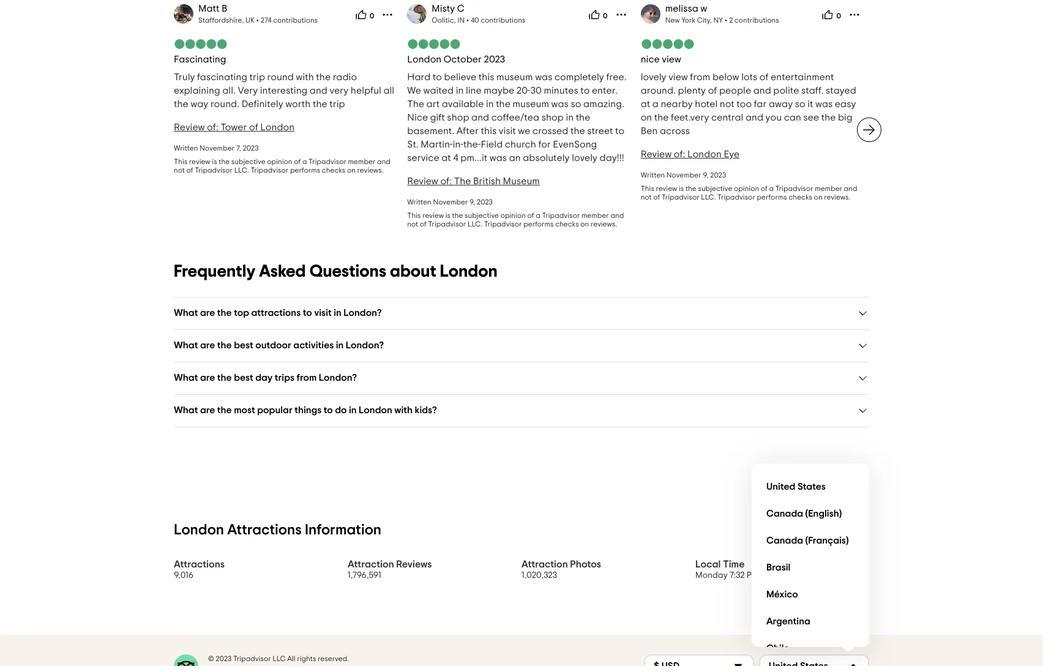 Task type: vqa. For each thing, say whether or not it's contained in the screenshot.
The in the Hard to believe this museum was completely free. We waited in line maybe 20-30 minutes to enter. The art available in the museum was so amazing. Nice gift shop and coffee/tea shop in the basement.  After this visit we crossed the street to St. Martin-in-the-Field church for EvenSong service at 4 pm...it was an absolutely lovely day!!!
yes



Task type: describe. For each thing, give the bounding box(es) containing it.
what are the best outdoor activities in london?
[[174, 340, 384, 350]]

day!!!
[[600, 153, 624, 163]]

in down believe
[[456, 86, 464, 96]]

review of: the british museum link
[[407, 176, 540, 186]]

crossed
[[533, 126, 568, 136]]

definitely
[[242, 99, 283, 109]]

canada (english) link
[[762, 500, 860, 527]]

city,
[[697, 17, 712, 24]]

central
[[711, 113, 743, 122]]

easy
[[835, 99, 856, 109]]

was inside "lovely view from below lots of entertainment around. plenty of people and polite staff. stayed at a nearby hotel not too far away so it was easy on the feet.very central and you can see the big ben across"
[[815, 99, 833, 109]]

(english)
[[805, 508, 842, 518]]

available
[[442, 99, 484, 109]]

was down field
[[490, 153, 507, 163]]

explaining
[[174, 86, 220, 96]]

1 vertical spatial trip
[[330, 99, 345, 109]]

is for the
[[445, 212, 451, 219]]

in right do
[[349, 405, 357, 415]]

hotel
[[695, 99, 718, 109]]

to right street
[[615, 126, 625, 136]]

0 button for nice
[[819, 5, 845, 24]]

way
[[191, 99, 208, 109]]

2023 right © on the left bottom of the page
[[216, 655, 232, 662]]

reserved.
[[318, 655, 349, 662]]

in
[[457, 17, 465, 24]]

melissa
[[665, 4, 698, 13]]

review of: london eye link
[[641, 149, 740, 159]]

gift
[[430, 113, 445, 122]]

pm...it
[[461, 153, 488, 163]]

the down the review of: the british museum
[[452, 212, 463, 219]]

the up evensong
[[571, 126, 585, 136]]

is for london
[[679, 185, 684, 192]]

brasil link
[[762, 554, 860, 581]]

service
[[407, 153, 439, 163]]

member for lovely view from below lots of entertainment around. plenty of people and polite staff. stayed at a nearby hotel not too far away so it was easy on the feet.very central and you can see the big ben across
[[815, 185, 842, 192]]

274
[[261, 17, 272, 24]]

2
[[729, 17, 733, 24]]

coffee/tea
[[491, 113, 539, 122]]

lots
[[742, 72, 757, 82]]

the inside "dropdown button"
[[217, 340, 232, 350]]

with inside truly fascinating trip round with the radio explaining all. very interesting and very helpful all the way round. definitely worth the trip
[[296, 72, 314, 82]]

view for nice
[[662, 54, 681, 64]]

the inside written november 7, 2023 this review is the subjective opinion of a tripadvisor member and not of tripadvisor llc. tripadvisor performs checks on reviews.
[[219, 158, 230, 165]]

0 button for london
[[585, 5, 611, 24]]

fascinating
[[174, 54, 226, 64]]

maybe
[[484, 86, 514, 96]]

written november 9, 2023 this review is the subjective opinion of a tripadvisor member and not of tripadvisor llc. tripadvisor performs checks on reviews. for british
[[407, 198, 624, 228]]

what are the best day trips from london?
[[174, 373, 357, 383]]

1 shop from the left
[[447, 113, 469, 122]]

completely
[[555, 72, 604, 82]]

visit inside what are the top attractions to visit in london? dropdown button
[[314, 308, 332, 318]]

photos
[[570, 560, 601, 569]]

very
[[330, 86, 349, 96]]

around.
[[641, 86, 676, 96]]

british
[[473, 176, 501, 186]]

llc. for tower
[[234, 167, 249, 174]]

0 vertical spatial trip
[[250, 72, 265, 82]]

are for what are the best outdoor activities in london?
[[200, 340, 215, 350]]

checks for review of: the british museum
[[555, 220, 579, 228]]

with inside dropdown button
[[394, 405, 413, 415]]

not for truly fascinating trip round with the radio explaining all. very interesting and very helpful all the way round. definitely worth the trip
[[174, 167, 185, 174]]

1 open options menu image from the left
[[382, 9, 394, 21]]

across
[[660, 126, 690, 136]]

7,
[[236, 144, 241, 152]]

attraction reviews 1,796,591
[[348, 560, 432, 580]]

the left the "top"
[[217, 308, 232, 318]]

reviews. for truly fascinating trip round with the radio explaining all. very interesting and very helpful all the way round. definitely worth the trip
[[357, 167, 384, 174]]

melissa w image
[[641, 4, 660, 24]]

attractions
[[251, 308, 301, 318]]

to left do
[[324, 405, 333, 415]]

united
[[767, 482, 796, 491]]

people
[[719, 86, 751, 96]]

9,016
[[174, 571, 194, 580]]

staff.
[[801, 86, 824, 96]]

2023 for truly fascinating trip round with the radio explaining all. very interesting and very helpful all the way round. definitely worth the trip
[[243, 144, 259, 152]]

lovely inside "lovely view from below lots of entertainment around. plenty of people and polite staff. stayed at a nearby hotel not too far away so it was easy on the feet.very central and you can see the big ben across"
[[641, 72, 666, 82]]

monday
[[695, 571, 728, 580]]

0 vertical spatial this
[[479, 72, 494, 82]]

this for review of: london eye
[[641, 185, 654, 192]]

lovely inside 'hard to believe this museum was completely free. we waited in line maybe 20-30 minutes to enter. the art available in the museum was so amazing. nice gift shop and coffee/tea shop in the basement.  after this visit we crossed the street to st. martin-in-the-field church for evensong service at 4 pm...it was an absolutely lovely day!!!'
[[572, 153, 598, 163]]

attraction for attraction photos
[[522, 560, 568, 569]]

in up crossed
[[566, 113, 574, 122]]

what for what are the best outdoor activities in london?
[[174, 340, 198, 350]]

(français)
[[805, 535, 849, 545]]

to down completely
[[581, 86, 590, 96]]

llc. for the
[[468, 220, 483, 228]]

minutes
[[544, 86, 578, 96]]

the down maybe at the top of the page
[[496, 99, 511, 109]]

matt b image
[[174, 4, 193, 24]]

from inside "lovely view from below lots of entertainment around. plenty of people and polite staff. stayed at a nearby hotel not too far away so it was easy on the feet.very central and you can see the big ben across"
[[690, 72, 710, 82]]

previous image
[[167, 122, 181, 137]]

asked
[[259, 263, 306, 280]]

0 for london
[[603, 12, 608, 19]]

attraction for attraction reviews
[[348, 560, 394, 569]]

do
[[335, 405, 347, 415]]

on for truly fascinating trip round with the radio explaining all. very interesting and very helpful all the way round. definitely worth the trip
[[347, 167, 356, 174]]

day
[[255, 373, 273, 383]]

in-
[[453, 140, 463, 149]]

this for review of: tower of london
[[174, 158, 187, 165]]

checks for review of: london eye
[[789, 193, 812, 201]]

of: for london
[[674, 149, 685, 159]]

in inside "dropdown button"
[[336, 340, 344, 350]]

london? for what are the best day trips from london?
[[319, 373, 357, 383]]

not inside "lovely view from below lots of entertainment around. plenty of people and polite staff. stayed at a nearby hotel not too far away so it was easy on the feet.very central and you can see the big ben across"
[[720, 99, 734, 109]]

contributions for museum
[[481, 17, 525, 24]]

of: for tower
[[207, 122, 218, 132]]

visit inside 'hard to believe this museum was completely free. we waited in line maybe 20-30 minutes to enter. the art available in the museum was so amazing. nice gift shop and coffee/tea shop in the basement.  after this visit we crossed the street to st. martin-in-the-field church for evensong service at 4 pm...it was an absolutely lovely day!!!'
[[499, 126, 516, 136]]

subjective for eye
[[698, 185, 732, 192]]

far
[[754, 99, 767, 109]]

for
[[538, 140, 551, 149]]

most
[[234, 405, 255, 415]]

0 vertical spatial museum
[[497, 72, 533, 82]]

can
[[784, 113, 801, 122]]

40
[[471, 17, 479, 24]]

what are the most popular things to do in london with kids?
[[174, 405, 437, 415]]

1 vertical spatial attractions
[[174, 560, 225, 569]]

2023 for lovely view from below lots of entertainment around. plenty of people and polite staff. stayed at a nearby hotel not too far away so it was easy on the feet.very central and you can see the big ben across
[[710, 171, 726, 179]]

worth
[[285, 99, 311, 109]]

the down review of: london eye
[[686, 185, 697, 192]]

this for review of: the british museum
[[407, 212, 421, 219]]

the right worth
[[313, 99, 327, 109]]

and inside truly fascinating trip round with the radio explaining all. very interesting and very helpful all the way round. definitely worth the trip
[[310, 86, 328, 96]]

believe
[[444, 72, 477, 82]]

tower
[[221, 122, 247, 132]]

1 horizontal spatial the
[[454, 176, 471, 186]]

written november 9, 2023 this review is the subjective opinion of a tripadvisor member and not of tripadvisor llc. tripadvisor performs checks on reviews. for eye
[[641, 171, 857, 201]]

misty c link
[[432, 4, 465, 13]]

london right about
[[440, 263, 498, 280]]

1 vertical spatial museum
[[513, 99, 549, 109]]

time
[[723, 560, 745, 569]]

london inside dropdown button
[[359, 405, 392, 415]]

what are the top attractions to visit in london? button
[[174, 307, 869, 320]]

next image
[[862, 122, 877, 137]]

rights
[[297, 655, 316, 662]]

a for truly fascinating trip round with the radio explaining all. very interesting and very helpful all the way round. definitely worth the trip
[[302, 158, 307, 165]]

radio
[[333, 72, 357, 82]]

london up 'attractions 9,016'
[[174, 523, 224, 538]]

states
[[798, 482, 826, 491]]

performs for review of: tower of london
[[290, 167, 320, 174]]

and inside written november 7, 2023 this review is the subjective opinion of a tripadvisor member and not of tripadvisor llc. tripadvisor performs checks on reviews.
[[377, 158, 391, 165]]

the up ben
[[654, 113, 669, 122]]

written november 7, 2023 this review is the subjective opinion of a tripadvisor member and not of tripadvisor llc. tripadvisor performs checks on reviews.
[[174, 144, 391, 174]]

on for lovely view from below lots of entertainment around. plenty of people and polite staff. stayed at a nearby hotel not too far away so it was easy on the feet.very central and you can see the big ben across
[[814, 193, 823, 201]]

museum
[[503, 176, 540, 186]]

new
[[665, 17, 680, 24]]

on for hard to believe this museum was completely free. we waited in line maybe 20-30 minutes to enter. the art available in the museum was so amazing. nice gift shop and coffee/tea shop in the basement.  after this visit we crossed the street to st. martin-in-the-field church for evensong service at 4 pm...it was an absolutely lovely day!!!
[[581, 220, 589, 228]]

in up the activities
[[334, 308, 342, 318]]

méxico
[[767, 589, 798, 599]]

absolutely
[[523, 153, 570, 163]]

open options menu image for london
[[615, 9, 627, 21]]

1 0 button from the left
[[352, 5, 378, 24]]

review for review of: london eye
[[641, 149, 672, 159]]

what are the top attractions to visit in london?
[[174, 308, 382, 318]]

9, for the
[[470, 198, 475, 206]]

hard to believe this museum was completely free. we waited in line maybe 20-30 minutes to enter. the art available in the museum was so amazing. nice gift shop and coffee/tea shop in the basement.  after this visit we crossed the street to st. martin-in-the-field church for evensong service at 4 pm...it was an absolutely lovely day!!!
[[407, 72, 627, 163]]

pm
[[747, 571, 759, 580]]

a for lovely view from below lots of entertainment around. plenty of people and polite staff. stayed at a nearby hotel not too far away so it was easy on the feet.very central and you can see the big ben across
[[769, 185, 774, 192]]

matt b staffordshire, uk 274 contributions
[[198, 4, 318, 24]]

stayed
[[826, 86, 856, 96]]

a inside "lovely view from below lots of entertainment around. plenty of people and polite staff. stayed at a nearby hotel not too far away so it was easy on the feet.very central and you can see the big ben across"
[[652, 99, 659, 109]]

written for review of: london eye
[[641, 171, 665, 179]]

information
[[305, 523, 381, 538]]

london attractions information
[[174, 523, 381, 538]]

nearby
[[661, 99, 693, 109]]

the left way
[[174, 99, 188, 109]]

frequently asked questions about london
[[174, 263, 498, 280]]

review for the
[[423, 212, 444, 219]]



Task type: locate. For each thing, give the bounding box(es) containing it.
1 horizontal spatial this
[[407, 212, 421, 219]]

2 0 from the left
[[603, 12, 608, 19]]

canada for canada (english)
[[767, 508, 803, 518]]

subjective down 7,
[[231, 158, 266, 165]]

1 horizontal spatial review
[[423, 212, 444, 219]]

what are the best outdoor activities in london? button
[[174, 340, 869, 352]]

méxico link
[[762, 581, 860, 608]]

trip up "very"
[[250, 72, 265, 82]]

visit down coffee/tea
[[499, 126, 516, 136]]

2 horizontal spatial review
[[641, 149, 672, 159]]

the up "very"
[[316, 72, 331, 82]]

review inside written november 7, 2023 this review is the subjective opinion of a tripadvisor member and not of tripadvisor llc. tripadvisor performs checks on reviews.
[[189, 158, 210, 165]]

7:32
[[730, 571, 745, 580]]

review down service in the top of the page
[[407, 176, 438, 186]]

questions
[[309, 263, 386, 280]]

from inside dropdown button
[[297, 373, 317, 383]]

canada down united
[[767, 508, 803, 518]]

0 vertical spatial is
[[212, 158, 217, 165]]

1 what from the top
[[174, 308, 198, 318]]

so inside 'hard to believe this museum was completely free. we waited in line maybe 20-30 minutes to enter. the art available in the museum was so amazing. nice gift shop and coffee/tea shop in the basement.  after this visit we crossed the street to st. martin-in-the-field church for evensong service at 4 pm...it was an absolutely lovely day!!!'
[[571, 99, 581, 109]]

0 horizontal spatial trip
[[250, 72, 265, 82]]

are for what are the most popular things to do in london with kids?
[[200, 405, 215, 415]]

trip down "very"
[[330, 99, 345, 109]]

1 vertical spatial the
[[454, 176, 471, 186]]

0 horizontal spatial attraction
[[348, 560, 394, 569]]

5.0 of 5 bubbles image
[[174, 39, 228, 49], [407, 39, 461, 49], [641, 39, 695, 49]]

© 2023 tripadvisor llc all rights reserved.
[[208, 655, 349, 662]]

review of: london eye
[[641, 149, 740, 159]]

2 5.0 of 5 bubbles image from the left
[[407, 39, 461, 49]]

subjective for of
[[231, 158, 266, 165]]

written inside written november 7, 2023 this review is the subjective opinion of a tripadvisor member and not of tripadvisor llc. tripadvisor performs checks on reviews.
[[174, 144, 198, 152]]

1 horizontal spatial with
[[394, 405, 413, 415]]

1 vertical spatial subjective
[[698, 185, 732, 192]]

3 are from the top
[[200, 373, 215, 383]]

what inside "dropdown button"
[[174, 340, 198, 350]]

0 horizontal spatial 9,
[[470, 198, 475, 206]]

was down minutes
[[551, 99, 569, 109]]

checks for review of: tower of london
[[322, 167, 345, 174]]

2023 inside written november 7, 2023 this review is the subjective opinion of a tripadvisor member and not of tripadvisor llc. tripadvisor performs checks on reviews.
[[243, 144, 259, 152]]

opinion inside written november 7, 2023 this review is the subjective opinion of a tripadvisor member and not of tripadvisor llc. tripadvisor performs checks on reviews.
[[267, 158, 292, 165]]

2 horizontal spatial opinion
[[734, 185, 759, 192]]

0 horizontal spatial review
[[174, 122, 205, 132]]

below
[[713, 72, 739, 82]]

0 vertical spatial reviews.
[[357, 167, 384, 174]]

visit up the activities
[[314, 308, 332, 318]]

0 vertical spatial 9,
[[703, 171, 709, 179]]

1 vertical spatial of:
[[674, 149, 685, 159]]

with
[[296, 72, 314, 82], [394, 405, 413, 415]]

review of: tower of london
[[174, 122, 295, 132]]

2 so from the left
[[795, 99, 805, 109]]

2 horizontal spatial 0 button
[[819, 5, 845, 24]]

4 what from the top
[[174, 405, 198, 415]]

at left 4
[[442, 153, 451, 163]]

0 vertical spatial subjective
[[231, 158, 266, 165]]

what are the best day trips from london? button
[[174, 372, 869, 384]]

argentina
[[767, 616, 811, 626]]

to up waited
[[433, 72, 442, 82]]

opinion for of
[[267, 158, 292, 165]]

0 vertical spatial lovely
[[641, 72, 666, 82]]

1 vertical spatial reviews.
[[824, 193, 851, 201]]

not for hard to believe this museum was completely free. we waited in line maybe 20-30 minutes to enter. the art available in the museum was so amazing. nice gift shop and coffee/tea shop in the basement.  after this visit we crossed the street to st. martin-in-the-field church for evensong service at 4 pm...it was an absolutely lovely day!!!
[[407, 220, 418, 228]]

melissa w link
[[665, 4, 707, 13]]

2 shop from the left
[[542, 113, 564, 122]]

view right nice
[[662, 54, 681, 64]]

1,020,323
[[522, 571, 557, 580]]

so left it
[[795, 99, 805, 109]]

attractions 9,016
[[174, 560, 225, 580]]

0 horizontal spatial contributions
[[273, 17, 318, 24]]

1 best from the top
[[234, 340, 253, 350]]

the
[[316, 72, 331, 82], [174, 99, 188, 109], [313, 99, 327, 109], [496, 99, 511, 109], [576, 113, 590, 122], [654, 113, 669, 122], [821, 113, 836, 122], [571, 126, 585, 136], [219, 158, 230, 165], [686, 185, 697, 192], [452, 212, 463, 219], [217, 308, 232, 318], [217, 340, 232, 350], [217, 373, 232, 383], [217, 405, 232, 415]]

3 5.0 of 5 bubbles image from the left
[[641, 39, 695, 49]]

evensong
[[553, 140, 597, 149]]

london right do
[[359, 405, 392, 415]]

london? up do
[[319, 373, 357, 383]]

is for tower
[[212, 158, 217, 165]]

written down previous image
[[174, 144, 198, 152]]

what for what are the top attractions to visit in london?
[[174, 308, 198, 318]]

so inside "lovely view from below lots of entertainment around. plenty of people and polite staff. stayed at a nearby hotel not too far away so it was easy on the feet.very central and you can see the big ben across"
[[795, 99, 805, 109]]

are for what are the best day trips from london?
[[200, 373, 215, 383]]

0 horizontal spatial visit
[[314, 308, 332, 318]]

london up hard
[[407, 54, 442, 64]]

this up about
[[407, 212, 421, 219]]

member for hard to believe this museum was completely free. we waited in line maybe 20-30 minutes to enter. the art available in the museum was so amazing. nice gift shop and coffee/tea shop in the basement.  after this visit we crossed the street to st. martin-in-the-field church for evensong service at 4 pm...it was an absolutely lovely day!!!
[[582, 212, 609, 219]]

november left 7,
[[200, 144, 235, 152]]

0 horizontal spatial review
[[189, 158, 210, 165]]

0 vertical spatial canada
[[767, 508, 803, 518]]

0 vertical spatial from
[[690, 72, 710, 82]]

5.0 of 5 bubbles image for fascinating
[[174, 39, 228, 49]]

1 horizontal spatial 0 button
[[585, 5, 611, 24]]

2 canada from the top
[[767, 535, 803, 545]]

at inside "lovely view from below lots of entertainment around. plenty of people and polite staff. stayed at a nearby hotel not too far away so it was easy on the feet.very central and you can see the big ben across"
[[641, 99, 650, 109]]

written november 9, 2023 this review is the subjective opinion of a tripadvisor member and not of tripadvisor llc. tripadvisor performs checks on reviews. down eye
[[641, 171, 857, 201]]

0 vertical spatial best
[[234, 340, 253, 350]]

london october 2023 link
[[407, 54, 505, 64]]

1 contributions from the left
[[273, 17, 318, 24]]

0 horizontal spatial attractions
[[174, 560, 225, 569]]

ben
[[641, 126, 658, 136]]

of:
[[207, 122, 218, 132], [674, 149, 685, 159], [440, 176, 452, 186]]

field
[[481, 140, 503, 149]]

on
[[641, 113, 652, 122], [347, 167, 356, 174], [814, 193, 823, 201], [581, 220, 589, 228]]

menu
[[752, 463, 869, 662]]

written down review of: london eye 'link'
[[641, 171, 665, 179]]

so down minutes
[[571, 99, 581, 109]]

review of: tower of london link
[[174, 122, 295, 132]]

to right attractions
[[303, 308, 312, 318]]

0 horizontal spatial 5.0 of 5 bubbles image
[[174, 39, 228, 49]]

best inside "dropdown button"
[[234, 340, 253, 350]]

in down maybe at the top of the page
[[486, 99, 494, 109]]

from up plenty
[[690, 72, 710, 82]]

of: for the
[[440, 176, 452, 186]]

popular
[[257, 405, 293, 415]]

1 vertical spatial this
[[481, 126, 497, 136]]

fascinating link
[[174, 54, 226, 64]]

attractions
[[227, 523, 302, 538], [174, 560, 225, 569]]

1 vertical spatial opinion
[[734, 185, 759, 192]]

matt
[[198, 4, 219, 13]]

2 horizontal spatial open options menu image
[[849, 9, 861, 21]]

llc. inside written november 7, 2023 this review is the subjective opinion of a tripadvisor member and not of tripadvisor llc. tripadvisor performs checks on reviews.
[[234, 167, 249, 174]]

b
[[222, 4, 228, 13]]

0 vertical spatial with
[[296, 72, 314, 82]]

written down service in the top of the page
[[407, 198, 431, 206]]

november down the review of: the british museum
[[433, 198, 468, 206]]

london october 2023
[[407, 54, 505, 64]]

london? for what are the best outdoor activities in london?
[[346, 340, 384, 350]]

0 horizontal spatial the
[[407, 99, 424, 109]]

0 vertical spatial member
[[348, 158, 376, 165]]

canada for canada (français)
[[767, 535, 803, 545]]

best for day
[[234, 373, 253, 383]]

museum up "20-"
[[497, 72, 533, 82]]

all
[[383, 86, 394, 96]]

not
[[720, 99, 734, 109], [174, 167, 185, 174], [641, 193, 652, 201], [407, 220, 418, 228]]

at
[[641, 99, 650, 109], [442, 153, 451, 163]]

9, down the review of: the british museum
[[470, 198, 475, 206]]

0 vertical spatial checks
[[322, 167, 345, 174]]

at down around.
[[641, 99, 650, 109]]

0 vertical spatial november
[[200, 144, 235, 152]]

reviews. for lovely view from below lots of entertainment around. plenty of people and polite staff. stayed at a nearby hotel not too far away so it was easy on the feet.very central and you can see the big ben across
[[824, 193, 851, 201]]

written november 9, 2023 this review is the subjective opinion of a tripadvisor member and not of tripadvisor llc. tripadvisor performs checks on reviews. down the museum
[[407, 198, 624, 228]]

london down definitely
[[260, 122, 295, 132]]

2 vertical spatial review
[[407, 176, 438, 186]]

enter.
[[592, 86, 618, 96]]

is inside written november 7, 2023 this review is the subjective opinion of a tripadvisor member and not of tripadvisor llc. tripadvisor performs checks on reviews.
[[212, 158, 217, 165]]

contributions for with
[[273, 17, 318, 24]]

2023 for hard to believe this museum was completely free. we waited in line maybe 20-30 minutes to enter. the art available in the museum was so amazing. nice gift shop and coffee/tea shop in the basement.  after this visit we crossed the street to st. martin-in-the-field church for evensong service at 4 pm...it was an absolutely lovely day!!!
[[477, 198, 493, 206]]

subjective for british
[[465, 212, 499, 219]]

2 horizontal spatial contributions
[[735, 17, 779, 24]]

with left kids? on the bottom left of the page
[[394, 405, 413, 415]]

with right round
[[296, 72, 314, 82]]

we
[[407, 86, 421, 96]]

view inside "lovely view from below lots of entertainment around. plenty of people and polite staff. stayed at a nearby hotel not too far away so it was easy on the feet.very central and you can see the big ben across"
[[669, 72, 688, 82]]

this down previous image
[[174, 158, 187, 165]]

0 horizontal spatial member
[[348, 158, 376, 165]]

0 horizontal spatial subjective
[[231, 158, 266, 165]]

0 vertical spatial attractions
[[227, 523, 302, 538]]

a for hard to believe this museum was completely free. we waited in line maybe 20-30 minutes to enter. the art available in the museum was so amazing. nice gift shop and coffee/tea shop in the basement.  after this visit we crossed the street to st. martin-in-the-field church for evensong service at 4 pm...it was an absolutely lovely day!!!
[[536, 212, 540, 219]]

this
[[479, 72, 494, 82], [481, 126, 497, 136]]

2 horizontal spatial performs
[[757, 193, 787, 201]]

2 are from the top
[[200, 340, 215, 350]]

what for what are the most popular things to do in london with kids?
[[174, 405, 198, 415]]

reviews.
[[357, 167, 384, 174], [824, 193, 851, 201], [591, 220, 617, 228]]

view
[[662, 54, 681, 64], [669, 72, 688, 82]]

opinion for british
[[501, 212, 526, 219]]

2 contributions from the left
[[481, 17, 525, 24]]

the left big
[[821, 113, 836, 122]]

and
[[310, 86, 328, 96], [753, 86, 771, 96], [471, 113, 489, 122], [746, 113, 763, 122], [377, 158, 391, 165], [844, 185, 857, 192], [611, 212, 624, 219]]

review down the review of: the british museum
[[423, 212, 444, 219]]

0 for nice
[[837, 12, 841, 19]]

checks inside written november 7, 2023 this review is the subjective opinion of a tripadvisor member and not of tripadvisor llc. tripadvisor performs checks on reviews.
[[322, 167, 345, 174]]

member inside written november 7, 2023 this review is the subjective opinion of a tripadvisor member and not of tripadvisor llc. tripadvisor performs checks on reviews.
[[348, 158, 376, 165]]

1 horizontal spatial trip
[[330, 99, 345, 109]]

is down the review of: the british museum
[[445, 212, 451, 219]]

2 best from the top
[[234, 373, 253, 383]]

3 contributions from the left
[[735, 17, 779, 24]]

are
[[200, 308, 215, 318], [200, 340, 215, 350], [200, 373, 215, 383], [200, 405, 215, 415]]

attraction inside attraction reviews 1,796,591
[[348, 560, 394, 569]]

all
[[287, 655, 296, 662]]

2 horizontal spatial written
[[641, 171, 665, 179]]

ny
[[714, 17, 723, 24]]

canada up brasil
[[767, 535, 803, 545]]

1 horizontal spatial review
[[407, 176, 438, 186]]

what for what are the best day trips from london?
[[174, 373, 198, 383]]

london? down 'questions'
[[344, 308, 382, 318]]

3 0 button from the left
[[819, 5, 845, 24]]

2 vertical spatial this
[[407, 212, 421, 219]]

9, down review of: london eye
[[703, 171, 709, 179]]

llc. down the review of: the british museum
[[468, 220, 483, 228]]

1 vertical spatial canada
[[767, 535, 803, 545]]

0 vertical spatial this
[[174, 158, 187, 165]]

1 vertical spatial with
[[394, 405, 413, 415]]

on inside "lovely view from below lots of entertainment around. plenty of people and polite staff. stayed at a nearby hotel not too far away so it was easy on the feet.very central and you can see the big ben across"
[[641, 113, 652, 122]]

shop up crossed
[[542, 113, 564, 122]]

1 5.0 of 5 bubbles image from the left
[[174, 39, 228, 49]]

2023 right 7,
[[243, 144, 259, 152]]

2 vertical spatial of:
[[440, 176, 452, 186]]

2 horizontal spatial reviews.
[[824, 193, 851, 201]]

1 vertical spatial checks
[[789, 193, 812, 201]]

review for london
[[656, 185, 677, 192]]

contributions inside melissa w new york city, ny 2 contributions
[[735, 17, 779, 24]]

llc. down review of: london eye 'link'
[[701, 193, 716, 201]]

2 vertical spatial member
[[582, 212, 609, 219]]

1 horizontal spatial written november 9, 2023 this review is the subjective opinion of a tripadvisor member and not of tripadvisor llc. tripadvisor performs checks on reviews.
[[641, 171, 857, 201]]

misty c image
[[407, 4, 427, 24]]

are for what are the top attractions to visit in london?
[[200, 308, 215, 318]]

performs inside written november 7, 2023 this review is the subjective opinion of a tripadvisor member and not of tripadvisor llc. tripadvisor performs checks on reviews.
[[290, 167, 320, 174]]

oolitic,
[[432, 17, 456, 24]]

too
[[737, 99, 752, 109]]

london? right the activities
[[346, 340, 384, 350]]

on inside written november 7, 2023 this review is the subjective opinion of a tripadvisor member and not of tripadvisor llc. tripadvisor performs checks on reviews.
[[347, 167, 356, 174]]

5.0 of 5 bubbles image for nice view
[[641, 39, 695, 49]]

2 attraction from the left
[[522, 560, 568, 569]]

this up maybe at the top of the page
[[479, 72, 494, 82]]

1 horizontal spatial visit
[[499, 126, 516, 136]]

1 are from the top
[[200, 308, 215, 318]]

november inside written november 7, 2023 this review is the subjective opinion of a tripadvisor member and not of tripadvisor llc. tripadvisor performs checks on reviews.
[[200, 144, 235, 152]]

the up street
[[576, 113, 590, 122]]

2 vertical spatial reviews.
[[591, 220, 617, 228]]

0 horizontal spatial checks
[[322, 167, 345, 174]]

the left day
[[217, 373, 232, 383]]

shop
[[447, 113, 469, 122], [542, 113, 564, 122]]

an
[[509, 153, 521, 163]]

1 vertical spatial visit
[[314, 308, 332, 318]]

the down 4
[[454, 176, 471, 186]]

2 horizontal spatial member
[[815, 185, 842, 192]]

the inside 'hard to believe this museum was completely free. we waited in line maybe 20-30 minutes to enter. the art available in the museum was so amazing. nice gift shop and coffee/tea shop in the basement.  after this visit we crossed the street to st. martin-in-the-field church for evensong service at 4 pm...it was an absolutely lovely day!!!'
[[407, 99, 424, 109]]

1 attraction from the left
[[348, 560, 394, 569]]

lovely up around.
[[641, 72, 666, 82]]

view up plenty
[[669, 72, 688, 82]]

this down review of: london eye 'link'
[[641, 185, 654, 192]]

review down review of: tower of london
[[189, 158, 210, 165]]

basement.
[[407, 126, 454, 136]]

is
[[212, 158, 217, 165], [679, 185, 684, 192], [445, 212, 451, 219]]

matt b link
[[198, 4, 228, 13]]

top
[[234, 308, 249, 318]]

lovely down evensong
[[572, 153, 598, 163]]

llc
[[273, 655, 286, 662]]

2023 down eye
[[710, 171, 726, 179]]

contributions
[[273, 17, 318, 24], [481, 17, 525, 24], [735, 17, 779, 24]]

is down review of: london eye
[[679, 185, 684, 192]]

1 canada from the top
[[767, 508, 803, 518]]

the left the most
[[217, 405, 232, 415]]

performs
[[290, 167, 320, 174], [757, 193, 787, 201], [524, 220, 554, 228]]

1 horizontal spatial from
[[690, 72, 710, 82]]

1 vertical spatial this
[[641, 185, 654, 192]]

lovely view from below lots of entertainment around. plenty of people and polite staff. stayed at a nearby hotel not too far away so it was easy on the feet.very central and you can see the big ben across
[[641, 72, 856, 136]]

subjective inside written november 7, 2023 this review is the subjective opinion of a tripadvisor member and not of tripadvisor llc. tripadvisor performs checks on reviews.
[[231, 158, 266, 165]]

2 vertical spatial checks
[[555, 220, 579, 228]]

view for lovely
[[669, 72, 688, 82]]

member for truly fascinating trip round with the radio explaining all. very interesting and very helpful all the way round. definitely worth the trip
[[348, 158, 376, 165]]

opinion down eye
[[734, 185, 759, 192]]

2 vertical spatial llc.
[[468, 220, 483, 228]]

1 vertical spatial performs
[[757, 193, 787, 201]]

1 0 from the left
[[370, 12, 374, 19]]

open options menu image
[[382, 9, 394, 21], [615, 9, 627, 21], [849, 9, 861, 21]]

best for outdoor
[[234, 340, 253, 350]]

things
[[295, 405, 322, 415]]

fascinating
[[197, 72, 247, 82]]

contributions right 2
[[735, 17, 779, 24]]

0 vertical spatial llc.
[[234, 167, 249, 174]]

what are the most popular things to do in london with kids? button
[[174, 405, 869, 417]]

best inside dropdown button
[[234, 373, 253, 383]]

open options menu image for nice
[[849, 9, 861, 21]]

was up 30
[[535, 72, 553, 82]]

review down way
[[174, 122, 205, 132]]

this up field
[[481, 126, 497, 136]]

1 horizontal spatial shop
[[542, 113, 564, 122]]

0 horizontal spatial is
[[212, 158, 217, 165]]

review of: the british museum
[[407, 176, 540, 186]]

the left outdoor
[[217, 340, 232, 350]]

the-
[[463, 140, 481, 149]]

1 vertical spatial llc.
[[701, 193, 716, 201]]

2 what from the top
[[174, 340, 198, 350]]

1 vertical spatial is
[[679, 185, 684, 192]]

eye
[[724, 149, 740, 159]]

1 horizontal spatial 0
[[603, 12, 608, 19]]

the down tower in the left top of the page
[[219, 158, 230, 165]]

9, for london
[[703, 171, 709, 179]]

attraction inside attraction photos 1,020,323
[[522, 560, 568, 569]]

subjective down british
[[465, 212, 499, 219]]

from
[[690, 72, 710, 82], [297, 373, 317, 383]]

2 horizontal spatial review
[[656, 185, 677, 192]]

all.
[[222, 86, 236, 96]]

1 horizontal spatial so
[[795, 99, 805, 109]]

so
[[571, 99, 581, 109], [795, 99, 805, 109]]

5.0 of 5 bubbles image for london october 2023
[[407, 39, 461, 49]]

30
[[531, 86, 542, 96]]

entertainment
[[771, 72, 834, 82]]

london? inside "dropdown button"
[[346, 340, 384, 350]]

menu containing united states
[[752, 463, 869, 662]]

2023 down british
[[477, 198, 493, 206]]

reviews. for hard to believe this museum was completely free. we waited in line maybe 20-30 minutes to enter. the art available in the museum was so amazing. nice gift shop and coffee/tea shop in the basement.  after this visit we crossed the street to st. martin-in-the-field church for evensong service at 4 pm...it was an absolutely lovely day!!!
[[591, 220, 617, 228]]

1 vertical spatial written
[[641, 171, 665, 179]]

written for review of: the british museum
[[407, 198, 431, 206]]

3 0 from the left
[[837, 12, 841, 19]]

4 are from the top
[[200, 405, 215, 415]]

reviews. inside written november 7, 2023 this review is the subjective opinion of a tripadvisor member and not of tripadvisor llc. tripadvisor performs checks on reviews.
[[357, 167, 384, 174]]

0 vertical spatial review
[[189, 158, 210, 165]]

5.0 of 5 bubbles image up fascinating link
[[174, 39, 228, 49]]

best left outdoor
[[234, 340, 253, 350]]

chile
[[767, 643, 790, 653]]

attraction up 1,796,591
[[348, 560, 394, 569]]

llc. for london
[[701, 193, 716, 201]]

2 vertical spatial november
[[433, 198, 468, 206]]

review for tower
[[189, 158, 210, 165]]

1 so from the left
[[571, 99, 581, 109]]

0 vertical spatial london?
[[344, 308, 382, 318]]

not inside written november 7, 2023 this review is the subjective opinion of a tripadvisor member and not of tripadvisor llc. tripadvisor performs checks on reviews.
[[174, 167, 185, 174]]

in right the activities
[[336, 340, 344, 350]]

2 open options menu image from the left
[[615, 9, 627, 21]]

london left eye
[[688, 149, 722, 159]]

1 vertical spatial review
[[656, 185, 677, 192]]

amazing.
[[583, 99, 624, 109]]

5.0 of 5 bubbles image up nice view at the top right of the page
[[641, 39, 695, 49]]

are inside "dropdown button"
[[200, 340, 215, 350]]

contributions right 274
[[273, 17, 318, 24]]

outdoor
[[255, 340, 291, 350]]

review down review of: london eye 'link'
[[656, 185, 677, 192]]

1 horizontal spatial 9,
[[703, 171, 709, 179]]

st.
[[407, 140, 419, 149]]

2 vertical spatial opinion
[[501, 212, 526, 219]]

free.
[[606, 72, 627, 82]]

not for lovely view from below lots of entertainment around. plenty of people and polite staff. stayed at a nearby hotel not too far away so it was easy on the feet.very central and you can see the big ben across
[[641, 193, 652, 201]]

canada (english)
[[767, 508, 842, 518]]

and inside 'hard to believe this museum was completely free. we waited in line maybe 20-30 minutes to enter. the art available in the museum was so amazing. nice gift shop and coffee/tea shop in the basement.  after this visit we crossed the street to st. martin-in-the-field church for evensong service at 4 pm...it was an absolutely lovely day!!!'
[[471, 113, 489, 122]]

subjective down eye
[[698, 185, 732, 192]]

written for review of: tower of london
[[174, 144, 198, 152]]

review for review of: tower of london
[[174, 122, 205, 132]]

4
[[453, 153, 458, 163]]

shop down available
[[447, 113, 469, 122]]

best left day
[[234, 373, 253, 383]]

november for london
[[667, 171, 701, 179]]

2 0 button from the left
[[585, 5, 611, 24]]

of
[[760, 72, 769, 82], [708, 86, 717, 96], [249, 122, 258, 132], [294, 158, 301, 165], [186, 167, 193, 174], [761, 185, 768, 192], [653, 193, 660, 201], [527, 212, 534, 219], [420, 220, 427, 228]]

1 vertical spatial november
[[667, 171, 701, 179]]

1 horizontal spatial attraction
[[522, 560, 568, 569]]

november down review of: london eye 'link'
[[667, 171, 701, 179]]

november for the
[[433, 198, 468, 206]]

contributions right 40
[[481, 17, 525, 24]]

opinion down the museum
[[501, 212, 526, 219]]

performs for review of: the british museum
[[524, 220, 554, 228]]

review for review of: the british museum
[[407, 176, 438, 186]]

5.0 of 5 bubbles image down oolitic,
[[407, 39, 461, 49]]

london?
[[344, 308, 382, 318], [346, 340, 384, 350], [319, 373, 357, 383]]

church
[[505, 140, 536, 149]]

united states link
[[762, 473, 860, 500]]

0 horizontal spatial llc.
[[234, 167, 249, 174]]

performs for review of: london eye
[[757, 193, 787, 201]]

opinion down "review of: tower of london" link
[[267, 158, 292, 165]]

0 vertical spatial the
[[407, 99, 424, 109]]

is down review of: tower of london
[[212, 158, 217, 165]]

a inside written november 7, 2023 this review is the subjective opinion of a tripadvisor member and not of tripadvisor llc. tripadvisor performs checks on reviews.
[[302, 158, 307, 165]]

0 vertical spatial view
[[662, 54, 681, 64]]

attraction up 1,020,323
[[522, 560, 568, 569]]

review down ben
[[641, 149, 672, 159]]

1 horizontal spatial 5.0 of 5 bubbles image
[[407, 39, 461, 49]]

melissa w new york city, ny 2 contributions
[[665, 4, 779, 24]]

opinion for eye
[[734, 185, 759, 192]]

this inside written november 7, 2023 this review is the subjective opinion of a tripadvisor member and not of tripadvisor llc. tripadvisor performs checks on reviews.
[[174, 158, 187, 165]]

c
[[457, 4, 465, 13]]

feet.very
[[671, 113, 709, 122]]

3 open options menu image from the left
[[849, 9, 861, 21]]

2 horizontal spatial checks
[[789, 193, 812, 201]]

november for tower
[[200, 144, 235, 152]]

1 horizontal spatial is
[[445, 212, 451, 219]]

at inside 'hard to believe this museum was completely free. we waited in line maybe 20-30 minutes to enter. the art available in the museum was so amazing. nice gift shop and coffee/tea shop in the basement.  after this visit we crossed the street to st. martin-in-the-field church for evensong service at 4 pm...it was an absolutely lovely day!!!'
[[442, 153, 451, 163]]

0 horizontal spatial november
[[200, 144, 235, 152]]

0 horizontal spatial 0
[[370, 12, 374, 19]]

3 what from the top
[[174, 373, 198, 383]]

0 horizontal spatial this
[[174, 158, 187, 165]]

contributions inside matt b staffordshire, uk 274 contributions
[[273, 17, 318, 24]]

0 vertical spatial review
[[174, 122, 205, 132]]

1 horizontal spatial member
[[582, 212, 609, 219]]

2 vertical spatial review
[[423, 212, 444, 219]]

0 horizontal spatial written november 9, 2023 this review is the subjective opinion of a tripadvisor member and not of tripadvisor llc. tripadvisor performs checks on reviews.
[[407, 198, 624, 228]]

2 horizontal spatial this
[[641, 185, 654, 192]]

2023 up maybe at the top of the page
[[484, 54, 505, 64]]

contributions inside misty c oolitic, in 40 contributions
[[481, 17, 525, 24]]

best
[[234, 340, 253, 350], [234, 373, 253, 383]]

written november 9, 2023 this review is the subjective opinion of a tripadvisor member and not of tripadvisor llc. tripadvisor performs checks on reviews.
[[641, 171, 857, 201], [407, 198, 624, 228]]



